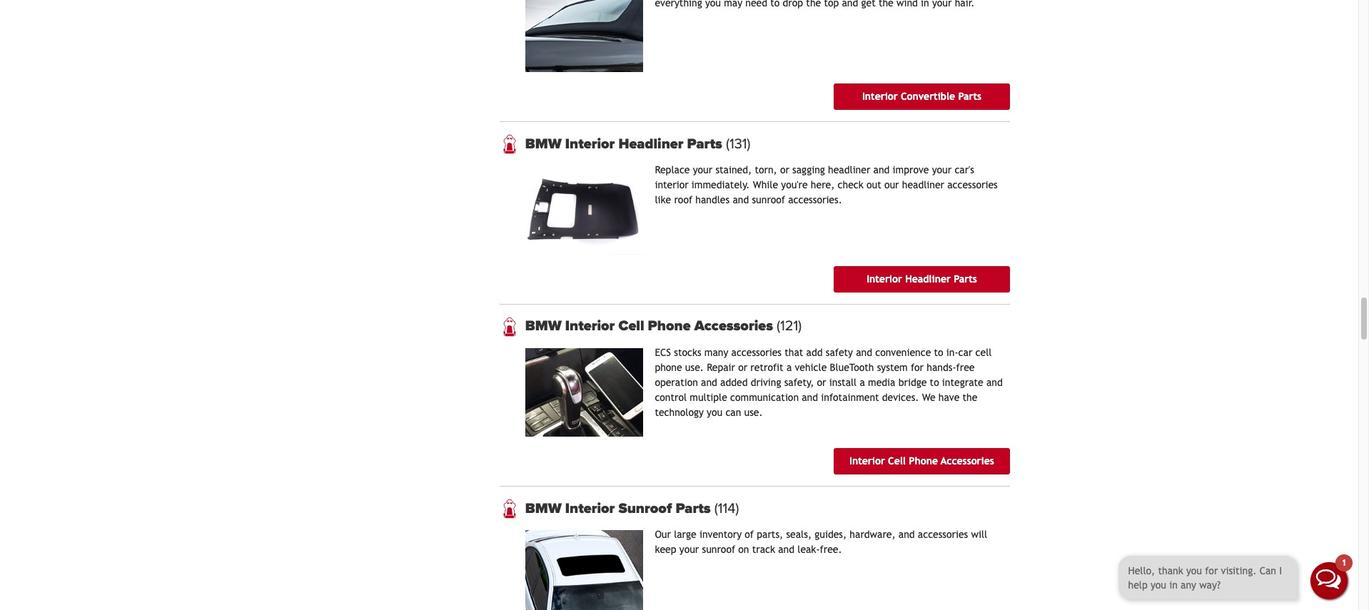 Task type: describe. For each thing, give the bounding box(es) containing it.
bmw                                                                                    interior cell phone accessories link
[[525, 318, 1010, 335]]

our large inventory of parts, seals, guides, hardware, and accessories will keep your sunroof on track and leak-free.
[[655, 529, 987, 555]]

sunroof inside our large inventory of parts, seals, guides, hardware, and accessories will keep your sunroof on track and leak-free.
[[702, 544, 735, 555]]

we
[[922, 392, 936, 403]]

interior cell phone accessories link
[[834, 448, 1010, 475]]

0 vertical spatial to
[[934, 347, 943, 358]]

of
[[745, 529, 754, 540]]

integrate
[[942, 377, 983, 388]]

out
[[867, 179, 881, 191]]

your up immediately.
[[693, 164, 713, 176]]

1 vertical spatial a
[[860, 377, 865, 388]]

1 vertical spatial headliner
[[902, 179, 944, 191]]

like
[[655, 194, 671, 206]]

devices.
[[882, 392, 919, 403]]

ecs stocks many accessories that add safety and convenience to in-car cell phone use. repair or retrofit a vehicle bluetooth system for hands-free operation and added driving safety, or install a media bridge to integrate and control multiple communication and infotainment devices. we have the technology you can use.
[[655, 347, 1003, 418]]

leak-
[[798, 544, 820, 555]]

and right integrate
[[986, 377, 1003, 388]]

safety
[[826, 347, 853, 358]]

large
[[674, 529, 697, 540]]

media
[[868, 377, 895, 388]]

0 horizontal spatial cell
[[619, 318, 644, 335]]

many
[[704, 347, 728, 358]]

stained,
[[716, 164, 752, 176]]

bmw                                                                                    interior cell phone accessories
[[525, 318, 777, 335]]

have
[[939, 392, 960, 403]]

driving
[[751, 377, 781, 388]]

that
[[785, 347, 803, 358]]

seals,
[[786, 529, 812, 540]]

convertible
[[901, 91, 955, 102]]

bmw                                                                                    interior sunroof parts
[[525, 500, 714, 517]]

while
[[753, 179, 778, 191]]

handles
[[695, 194, 730, 206]]

add
[[806, 347, 823, 358]]

bmw for bmw                                                                                    interior headliner parts
[[525, 135, 562, 153]]

accessories.
[[788, 194, 842, 206]]

and up multiple at right bottom
[[701, 377, 717, 388]]

hardware,
[[850, 529, 896, 540]]

bluetooth
[[830, 362, 874, 373]]

sagging
[[792, 164, 825, 176]]

vehicle
[[795, 362, 827, 373]]

phone inside "link"
[[909, 456, 938, 467]]

interior headliner parts
[[867, 273, 977, 285]]

added
[[720, 377, 748, 388]]

and right hardware,
[[899, 529, 915, 540]]

bmw                                                                                    interior headliner parts
[[525, 135, 726, 153]]

technology
[[655, 407, 704, 418]]

bmw                                                                                    interior sunroof parts link
[[525, 500, 1010, 517]]

free
[[956, 362, 975, 373]]

interior headliner parts link
[[834, 266, 1010, 292]]

0 horizontal spatial a
[[787, 362, 792, 373]]

free.
[[820, 544, 842, 555]]

headliner inside interior headliner parts link
[[905, 273, 951, 285]]

communication
[[730, 392, 799, 403]]

car
[[958, 347, 973, 358]]



Task type: vqa. For each thing, say whether or not it's contained in the screenshot.
HARDWARE,
yes



Task type: locate. For each thing, give the bounding box(es) containing it.
replace
[[655, 164, 690, 176]]

0 horizontal spatial headliner
[[619, 135, 683, 153]]

and up 'bluetooth'
[[856, 347, 872, 358]]

or up you're
[[780, 164, 789, 176]]

1 vertical spatial bmw
[[525, 318, 562, 335]]

in-
[[946, 347, 958, 358]]

accessories inside our large inventory of parts, seals, guides, hardware, and accessories will keep your sunroof on track and leak-free.
[[918, 529, 968, 540]]

accessories up many
[[694, 318, 773, 335]]

cell inside interior cell phone accessories "link"
[[888, 456, 906, 467]]

replace your stained, torn, or sagging headliner and improve your car's interior immediately. while you're here, check out our headliner accessories like roof handles and sunroof accessories.
[[655, 164, 998, 206]]

and down seals,
[[778, 544, 795, 555]]

check
[[838, 179, 864, 191]]

sunroof
[[752, 194, 785, 206], [702, 544, 735, 555]]

interior convertible parts
[[862, 91, 982, 102]]

on
[[738, 544, 749, 555]]

bridge
[[898, 377, 927, 388]]

or
[[780, 164, 789, 176], [738, 362, 748, 373], [817, 377, 826, 388]]

2 horizontal spatial or
[[817, 377, 826, 388]]

0 horizontal spatial or
[[738, 362, 748, 373]]

retrofit
[[751, 362, 784, 373]]

phone
[[648, 318, 691, 335], [909, 456, 938, 467]]

control
[[655, 392, 687, 403]]

1 horizontal spatial use.
[[744, 407, 763, 418]]

2 bmw from the top
[[525, 318, 562, 335]]

a
[[787, 362, 792, 373], [860, 377, 865, 388]]

our
[[655, 529, 671, 540]]

interior convertible parts link
[[834, 84, 1010, 110]]

here,
[[811, 179, 835, 191]]

for
[[911, 362, 924, 373]]

1 horizontal spatial or
[[780, 164, 789, 176]]

you're
[[781, 179, 808, 191]]

hands-
[[927, 362, 956, 373]]

0 vertical spatial a
[[787, 362, 792, 373]]

use. down communication
[[744, 407, 763, 418]]

0 vertical spatial headliner
[[828, 164, 870, 176]]

1 vertical spatial to
[[930, 377, 939, 388]]

our
[[884, 179, 899, 191]]

torn,
[[755, 164, 777, 176]]

accessories inside "link"
[[941, 456, 994, 467]]

multiple
[[690, 392, 727, 403]]

1 vertical spatial phone
[[909, 456, 938, 467]]

headliner
[[828, 164, 870, 176], [902, 179, 944, 191]]

sunroof inside replace your stained, torn, or sagging headliner and improve your car's interior immediately. while you're here, check out our headliner accessories like roof handles and sunroof accessories.
[[752, 194, 785, 206]]

headliner
[[619, 135, 683, 153], [905, 273, 951, 285]]

0 horizontal spatial headliner
[[828, 164, 870, 176]]

roof
[[674, 194, 692, 206]]

1 horizontal spatial a
[[860, 377, 865, 388]]

accessories inside "ecs stocks many accessories that add safety and convenience to in-car cell phone use. repair or retrofit a vehicle bluetooth system for hands-free operation and added driving safety, or install a media bridge to integrate and control multiple communication and infotainment devices. we have the technology you can use."
[[731, 347, 782, 358]]

accessories
[[694, 318, 773, 335], [941, 456, 994, 467]]

cell
[[976, 347, 992, 358]]

repair
[[707, 362, 735, 373]]

to up we
[[930, 377, 939, 388]]

interior inside "link"
[[850, 456, 885, 467]]

infotainment
[[821, 392, 879, 403]]

accessories
[[947, 179, 998, 191], [731, 347, 782, 358], [918, 529, 968, 540]]

1 bmw from the top
[[525, 135, 562, 153]]

2 vertical spatial bmw
[[525, 500, 562, 517]]

use.
[[685, 362, 704, 373], [744, 407, 763, 418]]

0 vertical spatial accessories
[[947, 179, 998, 191]]

accessories up retrofit
[[731, 347, 782, 358]]

use. down stocks
[[685, 362, 704, 373]]

1 horizontal spatial headliner
[[905, 273, 951, 285]]

or down vehicle at the bottom right of the page
[[817, 377, 826, 388]]

interior sunroof parts thumbnail image image
[[525, 531, 643, 610]]

keep
[[655, 544, 676, 555]]

system
[[877, 362, 908, 373]]

to left in-
[[934, 347, 943, 358]]

you
[[707, 407, 723, 418]]

1 horizontal spatial headliner
[[902, 179, 944, 191]]

bmw
[[525, 135, 562, 153], [525, 318, 562, 335], [525, 500, 562, 517]]

0 vertical spatial bmw
[[525, 135, 562, 153]]

to
[[934, 347, 943, 358], [930, 377, 939, 388]]

1 horizontal spatial accessories
[[941, 456, 994, 467]]

0 horizontal spatial phone
[[648, 318, 691, 335]]

1 vertical spatial headliner
[[905, 273, 951, 285]]

2 vertical spatial or
[[817, 377, 826, 388]]

can
[[726, 407, 741, 418]]

ecs
[[655, 347, 671, 358]]

and down safety,
[[802, 392, 818, 403]]

0 horizontal spatial sunroof
[[702, 544, 735, 555]]

bmw for bmw                                                                                    interior cell phone accessories
[[525, 318, 562, 335]]

sunroof down "inventory"
[[702, 544, 735, 555]]

the
[[963, 392, 978, 403]]

install
[[829, 377, 857, 388]]

0 vertical spatial accessories
[[694, 318, 773, 335]]

0 vertical spatial or
[[780, 164, 789, 176]]

stocks
[[674, 347, 701, 358]]

bmw for bmw                                                                                    interior sunroof parts
[[525, 500, 562, 517]]

1 horizontal spatial phone
[[909, 456, 938, 467]]

0 vertical spatial use.
[[685, 362, 704, 373]]

accessories inside replace your stained, torn, or sagging headliner and improve your car's interior immediately. while you're here, check out our headliner accessories like roof handles and sunroof accessories.
[[947, 179, 998, 191]]

1 vertical spatial sunroof
[[702, 544, 735, 555]]

inventory
[[700, 529, 742, 540]]

1 vertical spatial use.
[[744, 407, 763, 418]]

immediately.
[[692, 179, 750, 191]]

headliner up "check"
[[828, 164, 870, 176]]

will
[[971, 529, 987, 540]]

a down that
[[787, 362, 792, 373]]

1 horizontal spatial sunroof
[[752, 194, 785, 206]]

parts,
[[757, 529, 783, 540]]

and down immediately.
[[733, 194, 749, 206]]

0 vertical spatial phone
[[648, 318, 691, 335]]

bmw                                                                                    interior headliner parts link
[[525, 135, 1010, 153]]

sunroof
[[619, 500, 672, 517]]

interior convertible parts thumbnail image image
[[525, 0, 643, 72]]

accessories down car's
[[947, 179, 998, 191]]

accessories down the the
[[941, 456, 994, 467]]

or up added
[[738, 362, 748, 373]]

1 horizontal spatial cell
[[888, 456, 906, 467]]

2 vertical spatial accessories
[[918, 529, 968, 540]]

1 vertical spatial accessories
[[731, 347, 782, 358]]

parts
[[958, 91, 982, 102], [687, 135, 722, 153], [954, 273, 977, 285], [676, 500, 711, 517]]

your inside our large inventory of parts, seals, guides, hardware, and accessories will keep your sunroof on track and leak-free.
[[679, 544, 699, 555]]

track
[[752, 544, 775, 555]]

0 horizontal spatial use.
[[685, 362, 704, 373]]

0 vertical spatial cell
[[619, 318, 644, 335]]

and up out
[[873, 164, 890, 176]]

your left car's
[[932, 164, 952, 176]]

0 vertical spatial sunroof
[[752, 194, 785, 206]]

interior
[[862, 91, 898, 102], [565, 135, 615, 153], [867, 273, 902, 285], [565, 318, 615, 335], [850, 456, 885, 467], [565, 500, 615, 517]]

car's
[[955, 164, 974, 176]]

interior headliner parts thumbnail image image
[[525, 166, 643, 255]]

0 horizontal spatial accessories
[[694, 318, 773, 335]]

headliner down improve
[[902, 179, 944, 191]]

phone down we
[[909, 456, 938, 467]]

phone up ecs
[[648, 318, 691, 335]]

your down large
[[679, 544, 699, 555]]

accessories left the will in the right bottom of the page
[[918, 529, 968, 540]]

1 vertical spatial accessories
[[941, 456, 994, 467]]

phone
[[655, 362, 682, 373]]

convenience
[[875, 347, 931, 358]]

0 vertical spatial headliner
[[619, 135, 683, 153]]

3 bmw from the top
[[525, 500, 562, 517]]

and
[[873, 164, 890, 176], [733, 194, 749, 206], [856, 347, 872, 358], [701, 377, 717, 388], [986, 377, 1003, 388], [802, 392, 818, 403], [899, 529, 915, 540], [778, 544, 795, 555]]

operation
[[655, 377, 698, 388]]

interior cell phone accessories
[[850, 456, 994, 467]]

cell
[[619, 318, 644, 335], [888, 456, 906, 467]]

interior cell phone accessories thumbnail image image
[[525, 348, 643, 437]]

safety,
[[784, 377, 814, 388]]

interior
[[655, 179, 689, 191]]

1 vertical spatial or
[[738, 362, 748, 373]]

a down 'bluetooth'
[[860, 377, 865, 388]]

guides,
[[815, 529, 847, 540]]

sunroof down while at the top
[[752, 194, 785, 206]]

improve
[[893, 164, 929, 176]]

1 vertical spatial cell
[[888, 456, 906, 467]]

your
[[693, 164, 713, 176], [932, 164, 952, 176], [679, 544, 699, 555]]

or inside replace your stained, torn, or sagging headliner and improve your car's interior immediately. while you're here, check out our headliner accessories like roof handles and sunroof accessories.
[[780, 164, 789, 176]]



